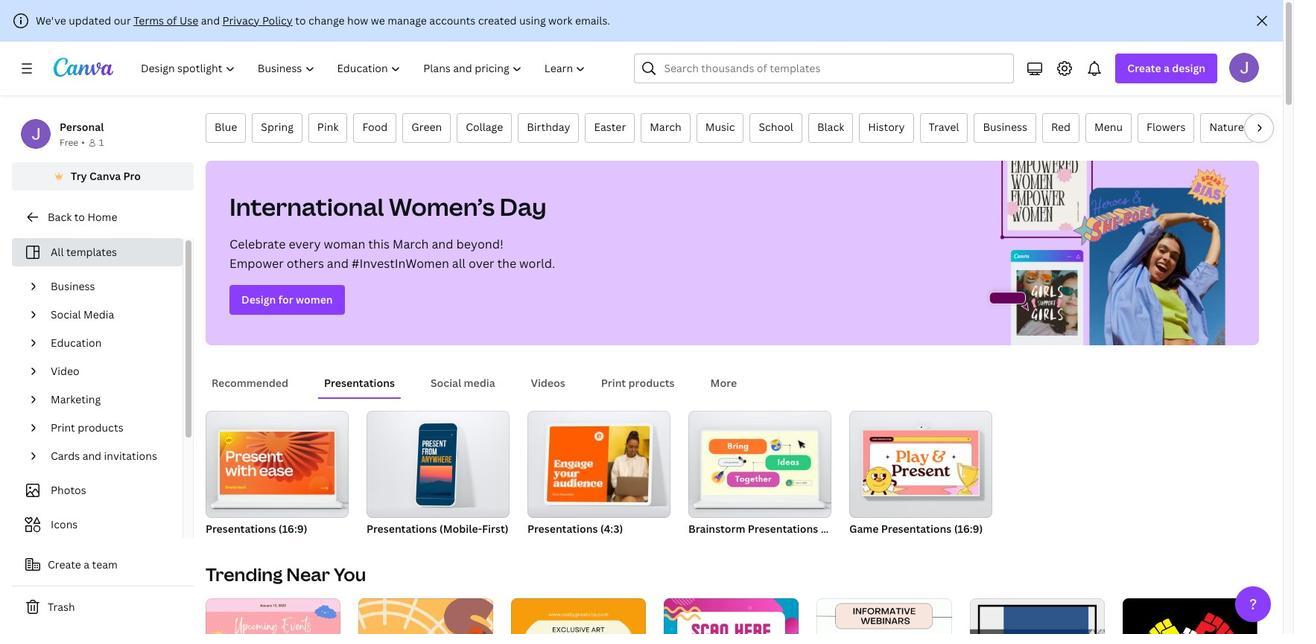 Task type: locate. For each thing, give the bounding box(es) containing it.
celebrate
[[229, 236, 286, 253]]

all
[[51, 245, 64, 259]]

#investinwomen
[[352, 256, 449, 272]]

create inside dropdown button
[[1127, 61, 1161, 75]]

print inside print products button
[[601, 376, 626, 390]]

videos
[[531, 376, 565, 390]]

create a design
[[1127, 61, 1205, 75]]

flowers link
[[1138, 113, 1195, 143]]

blue
[[215, 120, 237, 134]]

back
[[48, 210, 72, 224]]

others
[[287, 256, 324, 272]]

social media
[[431, 376, 495, 390]]

1 vertical spatial march
[[393, 236, 429, 253]]

business inside button
[[983, 120, 1027, 134]]

print products
[[601, 376, 675, 390], [51, 421, 123, 435]]

history link
[[859, 113, 914, 143]]

presentations inside "link"
[[527, 522, 598, 536]]

flowers
[[1147, 120, 1186, 134]]

march up #investinwomen
[[393, 236, 429, 253]]

march left music
[[650, 120, 681, 134]]

game
[[849, 522, 879, 536]]

video
[[51, 364, 79, 378]]

black
[[817, 120, 844, 134]]

1 vertical spatial products
[[78, 421, 123, 435]]

0 horizontal spatial (16:9)
[[279, 522, 307, 536]]

1 horizontal spatial business
[[983, 120, 1027, 134]]

business link
[[974, 113, 1036, 143], [45, 273, 174, 301]]

presentation (4:3) image inside presentations (4:3) "link"
[[547, 427, 650, 503]]

jacob simon image
[[1229, 53, 1259, 83]]

1 vertical spatial business
[[51, 279, 95, 294]]

presentations inside button
[[324, 376, 395, 390]]

0 horizontal spatial march
[[393, 236, 429, 253]]

this
[[368, 236, 390, 253]]

create for create a team
[[48, 558, 81, 572]]

social up education
[[51, 308, 81, 322]]

products for print products button
[[628, 376, 675, 390]]

2 (16:9) from the left
[[821, 522, 850, 536]]

music button
[[696, 113, 744, 143]]

3 (16:9) from the left
[[954, 522, 983, 536]]

privacy
[[222, 13, 260, 28]]

our
[[114, 13, 131, 28]]

icons link
[[21, 511, 174, 539]]

1 horizontal spatial a
[[1164, 61, 1170, 75]]

(16:9) for brainstorm presentations (16:9)
[[821, 522, 850, 536]]

trending near you
[[206, 562, 366, 587]]

manage
[[387, 13, 427, 28]]

presentation (16:9) image
[[206, 411, 349, 519], [220, 432, 335, 495]]

products for 'print products' link
[[78, 421, 123, 435]]

game presentation (16:9) image inside game presentations (16:9) link
[[863, 431, 978, 496]]

a for design
[[1164, 61, 1170, 75]]

green button
[[403, 113, 451, 143]]

create inside button
[[48, 558, 81, 572]]

social media
[[51, 308, 114, 322]]

marketing link
[[45, 386, 174, 414]]

1 vertical spatial business link
[[45, 273, 174, 301]]

0 vertical spatial print
[[601, 376, 626, 390]]

march link
[[641, 113, 690, 143]]

0 horizontal spatial to
[[74, 210, 85, 224]]

photos
[[51, 483, 86, 498]]

print products inside button
[[601, 376, 675, 390]]

1 vertical spatial print products
[[51, 421, 123, 435]]

blue button
[[206, 113, 246, 143]]

0 horizontal spatial business
[[51, 279, 95, 294]]

1 horizontal spatial social
[[431, 376, 461, 390]]

(mobile-
[[439, 522, 482, 536]]

1 horizontal spatial (16:9)
[[821, 522, 850, 536]]

business up social media
[[51, 279, 95, 294]]

all templates
[[51, 245, 117, 259]]

presentation (mobile-first) image
[[367, 411, 510, 519], [416, 431, 457, 499]]

2 horizontal spatial (16:9)
[[954, 522, 983, 536]]

1 vertical spatial a
[[84, 558, 89, 572]]

social for social media
[[51, 308, 81, 322]]

1 horizontal spatial to
[[295, 13, 306, 28]]

we've
[[36, 13, 66, 28]]

1 horizontal spatial create
[[1127, 61, 1161, 75]]

0 vertical spatial create
[[1127, 61, 1161, 75]]

0 vertical spatial business
[[983, 120, 1027, 134]]

0 vertical spatial social
[[51, 308, 81, 322]]

social inside button
[[431, 376, 461, 390]]

products inside 'print products' link
[[78, 421, 123, 435]]

print inside 'print products' link
[[51, 421, 75, 435]]

1 horizontal spatial print products
[[601, 376, 675, 390]]

create down icons
[[48, 558, 81, 572]]

presentations
[[324, 376, 395, 390], [206, 522, 276, 536], [367, 522, 437, 536], [527, 522, 598, 536], [748, 522, 818, 536], [881, 522, 952, 536]]

0 vertical spatial print products
[[601, 376, 675, 390]]

0 horizontal spatial a
[[84, 558, 89, 572]]

presentations button
[[318, 370, 401, 398]]

None search field
[[634, 54, 1014, 83]]

print right the videos
[[601, 376, 626, 390]]

a inside button
[[84, 558, 89, 572]]

print up cards
[[51, 421, 75, 435]]

0 vertical spatial products
[[628, 376, 675, 390]]

a left 'team'
[[84, 558, 89, 572]]

1 horizontal spatial products
[[628, 376, 675, 390]]

products up cards and invitations
[[78, 421, 123, 435]]

back to home
[[48, 210, 117, 224]]

presentations (4:3) link
[[527, 411, 670, 539]]

business left red
[[983, 120, 1027, 134]]

personal
[[60, 120, 104, 134]]

menu button
[[1085, 113, 1132, 143]]

1 vertical spatial print
[[51, 421, 75, 435]]

0 horizontal spatial products
[[78, 421, 123, 435]]

0 horizontal spatial business link
[[45, 273, 174, 301]]

pink button
[[308, 113, 347, 143]]

design
[[241, 293, 276, 307]]

women's
[[389, 191, 495, 223]]

easter
[[594, 120, 626, 134]]

travel link
[[920, 113, 968, 143]]

business link left the 'red' link
[[974, 113, 1036, 143]]

0 horizontal spatial print
[[51, 421, 75, 435]]

school link
[[750, 113, 802, 143]]

game presentation (16:9) image
[[849, 411, 992, 519], [863, 431, 978, 496]]

1 vertical spatial create
[[48, 558, 81, 572]]

free
[[60, 136, 78, 149]]

world.
[[519, 256, 555, 272]]

canva
[[89, 169, 121, 183]]

more button
[[704, 370, 743, 398]]

privacy policy link
[[222, 13, 293, 28]]

a
[[1164, 61, 1170, 75], [84, 558, 89, 572]]

of
[[166, 13, 177, 28]]

print for print products button
[[601, 376, 626, 390]]

and
[[201, 13, 220, 28], [432, 236, 453, 253], [327, 256, 349, 272], [82, 449, 101, 463]]

colourful african pattern black history month a3 poster image
[[1122, 599, 1257, 635]]

1 horizontal spatial march
[[650, 120, 681, 134]]

game presentations (16:9) link
[[849, 411, 992, 539]]

food button
[[353, 113, 397, 143]]

products
[[628, 376, 675, 390], [78, 421, 123, 435]]

1 horizontal spatial print
[[601, 376, 626, 390]]

a inside dropdown button
[[1164, 61, 1170, 75]]

0 vertical spatial a
[[1164, 61, 1170, 75]]

to right back
[[74, 210, 85, 224]]

to right policy
[[295, 13, 306, 28]]

pink link
[[308, 113, 347, 143]]

create left the design on the top right
[[1127, 61, 1161, 75]]

social left media
[[431, 376, 461, 390]]

0 horizontal spatial print products
[[51, 421, 123, 435]]

collage button
[[457, 113, 512, 143]]

emails.
[[575, 13, 610, 28]]

and right cards
[[82, 449, 101, 463]]

products inside print products button
[[628, 376, 675, 390]]

spring link
[[252, 113, 302, 143]]

a left the design on the top right
[[1164, 61, 1170, 75]]

media
[[464, 376, 495, 390]]

0 horizontal spatial create
[[48, 558, 81, 572]]

cards and invitations
[[51, 449, 157, 463]]

presentation (mobile-first) image inside presentations (mobile-first) link
[[416, 431, 457, 499]]

presentations for presentations (mobile-first)
[[367, 522, 437, 536]]

0 horizontal spatial social
[[51, 308, 81, 322]]

presentation (4:3) image
[[527, 411, 670, 519], [547, 427, 650, 503]]

trending
[[206, 562, 283, 587]]

products left more
[[628, 376, 675, 390]]

collage
[[466, 120, 503, 134]]

easter link
[[585, 113, 635, 143]]

0 vertical spatial march
[[650, 120, 681, 134]]

green
[[411, 120, 442, 134]]

social media button
[[425, 370, 501, 398]]

0 vertical spatial business link
[[974, 113, 1036, 143]]

try
[[71, 169, 87, 183]]

and right use on the top left
[[201, 13, 220, 28]]

food
[[362, 120, 388, 134]]

travel
[[929, 120, 959, 134]]

social inside "link"
[[51, 308, 81, 322]]

business link up media
[[45, 273, 174, 301]]

nature link
[[1200, 113, 1253, 143]]

grey & blue professional employe handbook booklet image
[[970, 599, 1105, 635]]

try canva pro button
[[12, 162, 194, 191]]

1 vertical spatial social
[[431, 376, 461, 390]]

1 horizontal spatial business link
[[974, 113, 1036, 143]]

women
[[296, 293, 333, 307]]

near
[[286, 562, 330, 587]]

flowers button
[[1138, 113, 1195, 143]]

march button
[[641, 113, 690, 143]]

brainstorm presentation (16:9) image
[[688, 411, 831, 519], [703, 432, 817, 495]]

pink beige abstract playful school email newsletter image
[[206, 599, 341, 635]]



Task type: describe. For each thing, give the bounding box(es) containing it.
back to home link
[[12, 203, 194, 232]]

media
[[83, 308, 114, 322]]

you
[[334, 562, 366, 587]]

birthday link
[[518, 113, 579, 143]]

beige and white informative webinars newsletter image
[[817, 599, 952, 635]]

brainstorm presentations (16:9)
[[688, 522, 850, 536]]

free •
[[60, 136, 85, 149]]

presentations (4:3)
[[527, 522, 623, 536]]

presentations for presentations (4:3)
[[527, 522, 598, 536]]

video link
[[45, 358, 174, 386]]

trash link
[[12, 593, 194, 623]]

and up 'all'
[[432, 236, 453, 253]]

menu
[[1094, 120, 1123, 134]]

use
[[179, 13, 198, 28]]

•
[[81, 136, 85, 149]]

design for women
[[241, 293, 333, 307]]

black link
[[808, 113, 853, 143]]

work
[[548, 13, 573, 28]]

business for leftmost business link
[[51, 279, 95, 294]]

empower
[[229, 256, 284, 272]]

Search search field
[[664, 54, 1005, 83]]

school
[[759, 120, 793, 134]]

education
[[51, 336, 102, 350]]

home
[[87, 210, 117, 224]]

invitations
[[104, 449, 157, 463]]

black button
[[808, 113, 853, 143]]

green link
[[403, 113, 451, 143]]

we
[[371, 13, 385, 28]]

create for create a design
[[1127, 61, 1161, 75]]

terms of use link
[[133, 13, 198, 28]]

print products button
[[595, 370, 681, 398]]

icons
[[51, 518, 78, 532]]

red link
[[1042, 113, 1080, 143]]

team
[[92, 558, 118, 572]]

pro
[[123, 169, 141, 183]]

education link
[[45, 329, 174, 358]]

nature button
[[1200, 113, 1253, 143]]

1 vertical spatial to
[[74, 210, 85, 224]]

templates
[[66, 245, 117, 259]]

print for 'print products' link
[[51, 421, 75, 435]]

red button
[[1042, 113, 1080, 143]]

using
[[519, 13, 546, 28]]

top level navigation element
[[131, 54, 599, 83]]

how
[[347, 13, 368, 28]]

social media link
[[45, 301, 174, 329]]

photos link
[[21, 477, 174, 505]]

marketing
[[51, 393, 101, 407]]

celebrate every woman this march and beyond! empower others and #investinwomen all over the world.
[[229, 236, 555, 272]]

softball tournament flyer image
[[358, 599, 493, 635]]

presentation (16:9) image inside presentations (16:9) link
[[220, 432, 335, 495]]

create a team button
[[12, 551, 194, 580]]

business button
[[974, 113, 1036, 143]]

nature
[[1209, 120, 1244, 134]]

over
[[469, 256, 494, 272]]

presentations for presentations
[[324, 376, 395, 390]]

spring
[[261, 120, 293, 134]]

collage link
[[457, 113, 512, 143]]

presentations for presentations (16:9)
[[206, 522, 276, 536]]

print products for 'print products' link
[[51, 421, 123, 435]]

international women's day image
[[982, 161, 1259, 346]]

game presentations (16:9)
[[849, 522, 983, 536]]

create a design button
[[1116, 54, 1217, 83]]

cards
[[51, 449, 80, 463]]

print products link
[[45, 414, 174, 443]]

terms
[[133, 13, 164, 28]]

red
[[1051, 120, 1071, 134]]

1 (16:9) from the left
[[279, 522, 307, 536]]

presentations (mobile-first) link
[[367, 411, 510, 539]]

first)
[[482, 522, 509, 536]]

(16:9) for game presentations (16:9)
[[954, 522, 983, 536]]

business for business button in the right top of the page
[[983, 120, 1027, 134]]

pink and blue geometric qr code placement flyer image
[[664, 599, 799, 635]]

and down woman
[[327, 256, 349, 272]]

march inside button
[[650, 120, 681, 134]]

print products for print products button
[[601, 376, 675, 390]]

march inside celebrate every woman this march and beyond! empower others and #investinwomen all over the world.
[[393, 236, 429, 253]]

pink
[[317, 120, 339, 134]]

day
[[500, 191, 547, 223]]

easter button
[[585, 113, 635, 143]]

social for social media
[[431, 376, 461, 390]]

music link
[[696, 113, 744, 143]]

(4:3)
[[600, 522, 623, 536]]

create a team
[[48, 558, 118, 572]]

0 vertical spatial to
[[295, 13, 306, 28]]

blue link
[[206, 113, 246, 143]]

all
[[452, 256, 466, 272]]

more
[[710, 376, 737, 390]]

school button
[[750, 113, 802, 143]]

trash
[[48, 600, 75, 615]]

policy
[[262, 13, 293, 28]]

yellow simple museum art flyer image
[[511, 599, 646, 635]]

design for women link
[[229, 285, 345, 315]]

a for team
[[84, 558, 89, 572]]

recommended button
[[206, 370, 294, 398]]

presentations (mobile-first)
[[367, 522, 509, 536]]



Task type: vqa. For each thing, say whether or not it's contained in the screenshot.
Print products button
yes



